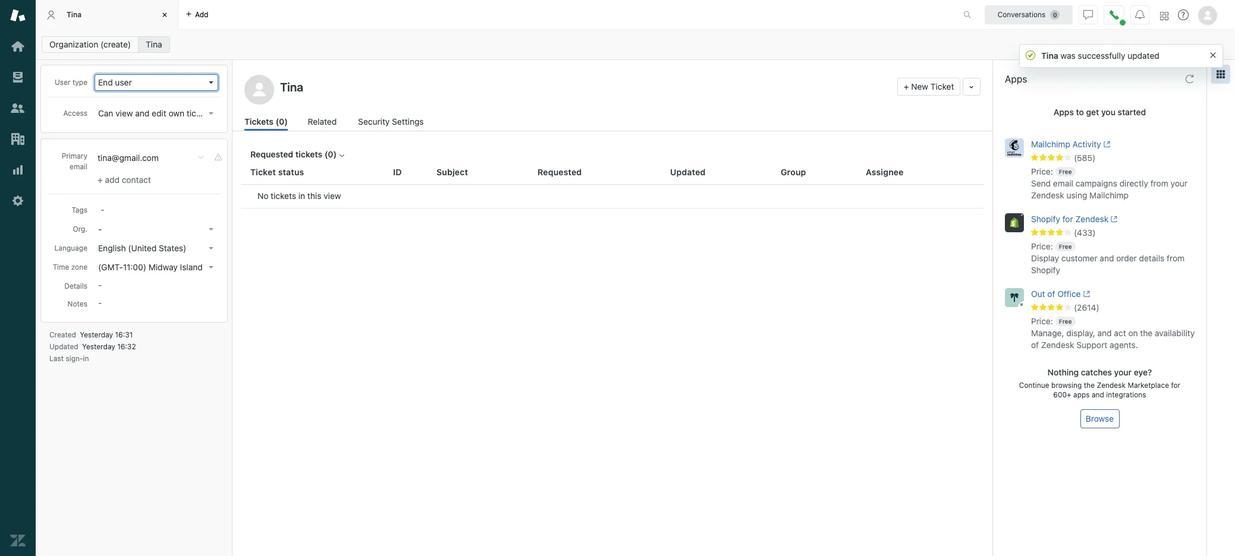 Task type: vqa. For each thing, say whether or not it's contained in the screenshot.
Get Started icon
yes



Task type: describe. For each thing, give the bounding box(es) containing it.
zendesk products image
[[1160, 12, 1168, 20]]

conversations button
[[985, 5, 1073, 24]]

out of office link
[[1031, 288, 1178, 303]]

get started image
[[10, 39, 26, 54]]

4 stars. 433 reviews. element
[[1031, 228, 1199, 238]]

id
[[393, 167, 402, 177]]

tickets (0)
[[244, 117, 288, 127]]

nothing
[[1048, 367, 1079, 378]]

arrow down image for can view and edit own tickets only
[[209, 112, 213, 115]]

get
[[1086, 107, 1099, 117]]

organization (create)
[[49, 39, 131, 49]]

shopify inside price: free display customer and order details from shopify
[[1031, 265, 1060, 275]]

english (united states)
[[98, 243, 186, 253]]

related
[[308, 117, 337, 127]]

zendesk inside the price: free send email campaigns directly from your zendesk using mailchimp
[[1031, 190, 1064, 200]]

campaigns
[[1076, 178, 1117, 188]]

end user button
[[95, 74, 218, 91]]

tina tab
[[36, 0, 178, 30]]

(opens in a new tab) image for out of office
[[1081, 291, 1090, 298]]

order
[[1116, 253, 1137, 263]]

security settings
[[358, 117, 424, 127]]

1 vertical spatial yesterday
[[82, 343, 115, 351]]

of inside the price: free manage, display, and act on the availability of zendesk support agents.
[[1031, 340, 1039, 350]]

16:32
[[117, 343, 136, 351]]

out of office
[[1031, 289, 1081, 299]]

end
[[98, 77, 113, 87]]

zone
[[71, 263, 87, 272]]

price: free send email campaigns directly from your zendesk using mailchimp
[[1031, 166, 1188, 200]]

security
[[358, 117, 390, 127]]

to
[[1076, 107, 1084, 117]]

out
[[1031, 289, 1045, 299]]

send
[[1031, 178, 1051, 188]]

organization
[[49, 39, 98, 49]]

started
[[1118, 107, 1146, 117]]

ticket inside button
[[931, 81, 954, 92]]

reporting image
[[10, 162, 26, 178]]

directly
[[1120, 178, 1148, 188]]

org.
[[73, 225, 87, 234]]

continue
[[1019, 381, 1049, 390]]

midway
[[149, 262, 178, 272]]

view inside grid
[[324, 191, 341, 201]]

apps
[[1073, 391, 1090, 400]]

+ add contact
[[98, 175, 151, 185]]

time zone
[[53, 263, 87, 272]]

grid containing ticket status
[[233, 161, 992, 557]]

11:00)
[[123, 262, 146, 272]]

details
[[64, 282, 87, 291]]

free for display,
[[1059, 318, 1072, 325]]

nothing catches your eye? continue browsing the zendesk marketplace for 600+ apps and integrations
[[1019, 367, 1180, 400]]

display
[[1031, 253, 1059, 263]]

customers image
[[10, 100, 26, 116]]

4 stars. 2614 reviews. element
[[1031, 303, 1199, 313]]

in inside the created yesterday 16:31 updated yesterday 16:32 last sign-in
[[83, 354, 89, 363]]

this
[[307, 191, 321, 201]]

edit
[[152, 108, 166, 118]]

arrow down image for english (united states)
[[209, 247, 213, 250]]

access
[[63, 109, 87, 118]]

island
[[180, 262, 203, 272]]

main element
[[0, 0, 36, 557]]

shopify for zendesk image
[[1005, 213, 1024, 232]]

2 horizontal spatial tina
[[1041, 51, 1058, 61]]

tickets (0) link
[[244, 115, 288, 131]]

tina was successfully updated
[[1041, 51, 1159, 61]]

tickets inside button
[[187, 108, 212, 118]]

user
[[55, 78, 71, 87]]

email inside the price: free send email campaigns directly from your zendesk using mailchimp
[[1053, 178, 1073, 188]]

customer
[[1061, 253, 1098, 263]]

subject
[[436, 167, 468, 177]]

contact
[[122, 175, 151, 185]]

requested tickets (0)
[[250, 149, 337, 159]]

(opens in a new tab) image for shopify for zendesk
[[1109, 216, 1118, 223]]

user type
[[55, 78, 87, 87]]

(opens in a new tab) image for mailchimp activity
[[1101, 141, 1110, 148]]

related link
[[308, 115, 338, 131]]

4 stars. 585 reviews. element
[[1031, 153, 1199, 164]]

browse
[[1086, 414, 1114, 424]]

activity
[[1073, 139, 1101, 149]]

security settings link
[[358, 115, 427, 131]]

mailchimp activity link
[[1031, 139, 1178, 153]]

eye?
[[1134, 367, 1152, 378]]

1 shopify from the top
[[1031, 214, 1060, 224]]

0 vertical spatial for
[[1063, 214, 1073, 224]]

0 horizontal spatial ticket
[[250, 167, 276, 177]]

price: free manage, display, and act on the availability of zendesk support agents.
[[1031, 316, 1195, 350]]

for inside "nothing catches your eye? continue browsing the zendesk marketplace for 600+ apps and integrations"
[[1171, 381, 1180, 390]]

600+
[[1053, 391, 1071, 400]]

views image
[[10, 70, 26, 85]]

and inside the price: free manage, display, and act on the availability of zendesk support agents.
[[1097, 328, 1112, 338]]

0 vertical spatial yesterday
[[80, 331, 113, 340]]

0 vertical spatial in
[[298, 191, 305, 201]]

can view and edit own tickets only button
[[95, 105, 230, 122]]

the inside "nothing catches your eye? continue browsing the zendesk marketplace for 600+ apps and integrations"
[[1084, 381, 1095, 390]]

primary email
[[62, 152, 87, 171]]

16:31
[[115, 331, 133, 340]]

add button
[[178, 0, 216, 29]]

settings
[[392, 117, 424, 127]]

1 vertical spatial add
[[105, 175, 119, 185]]

on
[[1128, 328, 1138, 338]]

requested for requested tickets (0)
[[250, 149, 293, 159]]

add inside dropdown button
[[195, 10, 208, 19]]

price: for send
[[1031, 166, 1053, 177]]

integrations
[[1106, 391, 1146, 400]]

apps for apps to get you started
[[1054, 107, 1074, 117]]

assignee
[[866, 167, 904, 177]]

0 vertical spatial (0)
[[276, 117, 288, 127]]

primary
[[62, 152, 87, 161]]

manage,
[[1031, 328, 1064, 338]]



Task type: locate. For each thing, give the bounding box(es) containing it.
english
[[98, 243, 126, 253]]

price:
[[1031, 166, 1053, 177], [1031, 241, 1053, 252], [1031, 316, 1053, 326]]

0 vertical spatial updated
[[670, 167, 706, 177]]

notes
[[68, 300, 87, 309]]

1 vertical spatial arrow down image
[[209, 247, 213, 250]]

shopify right "shopify for zendesk" icon
[[1031, 214, 1060, 224]]

email inside primary email
[[70, 162, 87, 171]]

tickets
[[244, 117, 274, 127]]

0 vertical spatial tina
[[67, 10, 82, 19]]

tickets
[[187, 108, 212, 118], [295, 149, 322, 159], [271, 191, 296, 201]]

arrow down image up can view and edit own tickets only
[[209, 81, 213, 84]]

from inside the price: free send email campaigns directly from your zendesk using mailchimp
[[1150, 178, 1168, 188]]

0 vertical spatial your
[[1171, 178, 1188, 188]]

1 vertical spatial tina
[[146, 39, 162, 49]]

grid
[[233, 161, 992, 557]]

0 horizontal spatial updated
[[49, 343, 78, 351]]

price: inside the price: free manage, display, and act on the availability of zendesk support agents.
[[1031, 316, 1053, 326]]

updated
[[1128, 51, 1159, 61]]

1 horizontal spatial updated
[[670, 167, 706, 177]]

email down the primary
[[70, 162, 87, 171]]

price: inside price: free display customer and order details from shopify
[[1031, 241, 1053, 252]]

1 horizontal spatial +
[[904, 81, 909, 92]]

0 vertical spatial arrow down image
[[209, 81, 213, 84]]

price: up send
[[1031, 166, 1053, 177]]

1 vertical spatial free
[[1059, 243, 1072, 250]]

tickets right no
[[271, 191, 296, 201]]

ticket
[[931, 81, 954, 92], [250, 167, 276, 177]]

tabs tab list
[[36, 0, 951, 30]]

0 horizontal spatial for
[[1063, 214, 1073, 224]]

1 vertical spatial for
[[1171, 381, 1180, 390]]

requested
[[250, 149, 293, 159], [538, 167, 582, 177]]

0 horizontal spatial in
[[83, 354, 89, 363]]

created
[[49, 331, 76, 340]]

your
[[1171, 178, 1188, 188], [1114, 367, 1132, 378]]

tickets up status
[[295, 149, 322, 159]]

+ for + add contact
[[98, 175, 103, 185]]

and right apps
[[1092, 391, 1104, 400]]

(united
[[128, 243, 156, 253]]

price: up manage,
[[1031, 316, 1053, 326]]

2 free from the top
[[1059, 243, 1072, 250]]

yesterday up sign- in the left of the page
[[82, 343, 115, 351]]

the
[[1140, 328, 1153, 338], [1084, 381, 1095, 390]]

updated
[[670, 167, 706, 177], [49, 343, 78, 351]]

zendesk up integrations
[[1097, 381, 1126, 390]]

and inside "nothing catches your eye? continue browsing the zendesk marketplace for 600+ apps and integrations"
[[1092, 391, 1104, 400]]

end user
[[98, 77, 132, 87]]

in right last
[[83, 354, 89, 363]]

apps image
[[1216, 70, 1226, 79]]

from inside price: free display customer and order details from shopify
[[1167, 253, 1185, 263]]

price: free display customer and order details from shopify
[[1031, 241, 1185, 275]]

(opens in a new tab) image up (2614)
[[1081, 291, 1090, 298]]

details
[[1139, 253, 1165, 263]]

2 vertical spatial free
[[1059, 318, 1072, 325]]

1 vertical spatial apps
[[1054, 107, 1074, 117]]

0 horizontal spatial of
[[1031, 340, 1039, 350]]

1 horizontal spatial in
[[298, 191, 305, 201]]

0 horizontal spatial tina
[[67, 10, 82, 19]]

3 price: from the top
[[1031, 316, 1053, 326]]

arrow down image
[[209, 81, 213, 84], [209, 112, 213, 115], [209, 266, 213, 269]]

+ inside button
[[904, 81, 909, 92]]

updated inside grid
[[670, 167, 706, 177]]

zendesk image
[[10, 533, 26, 549]]

your left the eye?
[[1114, 367, 1132, 378]]

1 horizontal spatial of
[[1047, 289, 1055, 299]]

0 vertical spatial the
[[1140, 328, 1153, 338]]

1 arrow down image from the top
[[209, 81, 213, 84]]

apps
[[1005, 74, 1027, 84], [1054, 107, 1074, 117]]

act
[[1114, 328, 1126, 338]]

of down manage,
[[1031, 340, 1039, 350]]

tickets for requested tickets (0)
[[295, 149, 322, 159]]

1 vertical spatial email
[[1053, 178, 1073, 188]]

free inside price: free display customer and order details from shopify
[[1059, 243, 1072, 250]]

type
[[73, 78, 87, 87]]

successfully
[[1078, 51, 1125, 61]]

organizations image
[[10, 131, 26, 147]]

(gmt-11:00) midway island
[[98, 262, 203, 272]]

secondary element
[[36, 33, 1235, 56]]

and left 'order'
[[1100, 253, 1114, 263]]

group
[[781, 167, 806, 177]]

1 arrow down image from the top
[[209, 228, 213, 231]]

the inside the price: free manage, display, and act on the availability of zendesk support agents.
[[1140, 328, 1153, 338]]

free for customer
[[1059, 243, 1072, 250]]

1 vertical spatial mailchimp
[[1090, 190, 1129, 200]]

1 vertical spatial ticket
[[250, 167, 276, 177]]

1 horizontal spatial ticket
[[931, 81, 954, 92]]

created yesterday 16:31 updated yesterday 16:32 last sign-in
[[49, 331, 136, 363]]

(opens in a new tab) image up 4 stars. 433 reviews. element
[[1109, 216, 1118, 223]]

0 horizontal spatial mailchimp
[[1031, 139, 1070, 149]]

2 vertical spatial (opens in a new tab) image
[[1081, 291, 1090, 298]]

and left edit
[[135, 108, 149, 118]]

arrow down image left only
[[209, 112, 213, 115]]

2 vertical spatial tickets
[[271, 191, 296, 201]]

mailchimp activity image
[[1005, 139, 1024, 158]]

your inside the price: free send email campaigns directly from your zendesk using mailchimp
[[1171, 178, 1188, 188]]

1 horizontal spatial email
[[1053, 178, 1073, 188]]

updated inside the created yesterday 16:31 updated yesterday 16:32 last sign-in
[[49, 343, 78, 351]]

catches
[[1081, 367, 1112, 378]]

requested for requested
[[538, 167, 582, 177]]

1 horizontal spatial (0)
[[325, 149, 337, 159]]

1 vertical spatial (opens in a new tab) image
[[1109, 216, 1118, 223]]

add
[[195, 10, 208, 19], [105, 175, 119, 185]]

and left the act
[[1097, 328, 1112, 338]]

and inside can view and edit own tickets only button
[[135, 108, 149, 118]]

price: up display
[[1031, 241, 1053, 252]]

(0)
[[276, 117, 288, 127], [325, 149, 337, 159]]

zendesk up the (433)
[[1075, 214, 1109, 224]]

free up customer in the top right of the page
[[1059, 243, 1072, 250]]

1 vertical spatial the
[[1084, 381, 1095, 390]]

time
[[53, 263, 69, 272]]

close image
[[159, 9, 171, 21]]

out of office image
[[1005, 288, 1024, 307]]

free inside the price: free send email campaigns directly from your zendesk using mailchimp
[[1059, 168, 1072, 175]]

view right can
[[116, 108, 133, 118]]

zendesk down manage,
[[1041, 340, 1074, 350]]

tina left was
[[1041, 51, 1058, 61]]

1 vertical spatial tickets
[[295, 149, 322, 159]]

1 horizontal spatial for
[[1171, 381, 1180, 390]]

(opens in a new tab) image up 4 stars. 585 reviews. element
[[1101, 141, 1110, 148]]

tina up the "organization"
[[67, 10, 82, 19]]

support
[[1076, 340, 1107, 350]]

0 vertical spatial requested
[[250, 149, 293, 159]]

language
[[54, 244, 87, 253]]

1 vertical spatial of
[[1031, 340, 1039, 350]]

+ for + new ticket
[[904, 81, 909, 92]]

tina inside secondary element
[[146, 39, 162, 49]]

from
[[1150, 178, 1168, 188], [1167, 253, 1185, 263]]

arrow down image
[[209, 228, 213, 231], [209, 247, 213, 250]]

2 arrow down image from the top
[[209, 112, 213, 115]]

office
[[1057, 289, 1081, 299]]

new
[[911, 81, 928, 92]]

(create)
[[101, 39, 131, 49]]

0 vertical spatial email
[[70, 162, 87, 171]]

1 vertical spatial price:
[[1031, 241, 1053, 252]]

0 vertical spatial free
[[1059, 168, 1072, 175]]

no
[[257, 191, 268, 201]]

shopify for zendesk
[[1031, 214, 1109, 224]]

shopify down display
[[1031, 265, 1060, 275]]

arrow down image right the states)
[[209, 247, 213, 250]]

+ down tina@gmail.com
[[98, 175, 103, 185]]

get help image
[[1178, 10, 1189, 20]]

last
[[49, 354, 64, 363]]

1 price: from the top
[[1031, 166, 1053, 177]]

1 vertical spatial in
[[83, 354, 89, 363]]

price: for display
[[1031, 241, 1053, 252]]

free inside the price: free manage, display, and act on the availability of zendesk support agents.
[[1059, 318, 1072, 325]]

2 vertical spatial tina
[[1041, 51, 1058, 61]]

0 vertical spatial arrow down image
[[209, 228, 213, 231]]

and
[[135, 108, 149, 118], [1100, 253, 1114, 263], [1097, 328, 1112, 338], [1092, 391, 1104, 400]]

2 vertical spatial arrow down image
[[209, 266, 213, 269]]

arrow down image inside can view and edit own tickets only button
[[209, 112, 213, 115]]

1 horizontal spatial view
[[324, 191, 341, 201]]

zendesk support image
[[10, 8, 26, 23]]

0 horizontal spatial apps
[[1005, 74, 1027, 84]]

×
[[1210, 47, 1217, 61]]

0 horizontal spatial +
[[98, 175, 103, 185]]

1 vertical spatial view
[[324, 191, 341, 201]]

notifications image
[[1135, 10, 1145, 19]]

(2614)
[[1074, 303, 1099, 313]]

2 vertical spatial price:
[[1031, 316, 1053, 326]]

2 price: from the top
[[1031, 241, 1053, 252]]

your right directly
[[1171, 178, 1188, 188]]

0 vertical spatial apps
[[1005, 74, 1027, 84]]

1 horizontal spatial add
[[195, 10, 208, 19]]

0 horizontal spatial requested
[[250, 149, 293, 159]]

free up display,
[[1059, 318, 1072, 325]]

zendesk inside the price: free manage, display, and act on the availability of zendesk support agents.
[[1041, 340, 1074, 350]]

0 vertical spatial tickets
[[187, 108, 212, 118]]

apps to get you started
[[1054, 107, 1146, 117]]

tina down close icon
[[146, 39, 162, 49]]

1 horizontal spatial the
[[1140, 328, 1153, 338]]

conversations
[[998, 10, 1046, 19]]

tina
[[67, 10, 82, 19], [146, 39, 162, 49], [1041, 51, 1058, 61]]

only
[[214, 108, 230, 118]]

ticket up no
[[250, 167, 276, 177]]

-
[[98, 224, 102, 234]]

was
[[1061, 51, 1076, 61]]

add right close icon
[[195, 10, 208, 19]]

1 vertical spatial +
[[98, 175, 103, 185]]

- button
[[95, 221, 218, 238]]

requested inside grid
[[538, 167, 582, 177]]

0 vertical spatial view
[[116, 108, 133, 118]]

0 vertical spatial shopify
[[1031, 214, 1060, 224]]

mailchimp left activity
[[1031, 139, 1070, 149]]

None text field
[[277, 78, 893, 96]]

× button
[[1210, 47, 1217, 61]]

1 vertical spatial arrow down image
[[209, 112, 213, 115]]

0 vertical spatial price:
[[1031, 166, 1053, 177]]

email up using
[[1053, 178, 1073, 188]]

1 free from the top
[[1059, 168, 1072, 175]]

1 horizontal spatial mailchimp
[[1090, 190, 1129, 200]]

0 horizontal spatial your
[[1114, 367, 1132, 378]]

0 vertical spatial from
[[1150, 178, 1168, 188]]

(0) down 'related' "link"
[[325, 149, 337, 159]]

free
[[1059, 168, 1072, 175], [1059, 243, 1072, 250], [1059, 318, 1072, 325]]

the up apps
[[1084, 381, 1095, 390]]

1 horizontal spatial your
[[1171, 178, 1188, 188]]

0 horizontal spatial add
[[105, 175, 119, 185]]

0 vertical spatial +
[[904, 81, 909, 92]]

free for email
[[1059, 168, 1072, 175]]

arrow down image inside the end user button
[[209, 81, 213, 84]]

tickets for no tickets in this view
[[271, 191, 296, 201]]

1 vertical spatial your
[[1114, 367, 1132, 378]]

shopify for zendesk link
[[1031, 213, 1178, 228]]

in left this
[[298, 191, 305, 201]]

price: for manage,
[[1031, 316, 1053, 326]]

ticket status
[[250, 167, 304, 177]]

1 vertical spatial requested
[[538, 167, 582, 177]]

1 vertical spatial from
[[1167, 253, 1185, 263]]

display,
[[1066, 328, 1095, 338]]

arrow down image inside (gmt-11:00) midway island button
[[209, 266, 213, 269]]

no tickets in this view
[[257, 191, 341, 201]]

(opens in a new tab) image inside "shopify for zendesk" link
[[1109, 216, 1118, 223]]

organization (create) button
[[42, 36, 139, 53]]

arrow down image inside english (united states) button
[[209, 247, 213, 250]]

from right directly
[[1150, 178, 1168, 188]]

free up using
[[1059, 168, 1072, 175]]

mailchimp inside the price: free send email campaigns directly from your zendesk using mailchimp
[[1090, 190, 1129, 200]]

arrow down image inside the - button
[[209, 228, 213, 231]]

mailchimp activity
[[1031, 139, 1101, 149]]

3 arrow down image from the top
[[209, 266, 213, 269]]

marketplace
[[1128, 381, 1169, 390]]

for right the marketplace
[[1171, 381, 1180, 390]]

(0) right tickets
[[276, 117, 288, 127]]

(opens in a new tab) image
[[1101, 141, 1110, 148], [1109, 216, 1118, 223], [1081, 291, 1090, 298]]

arrow down image for -
[[209, 228, 213, 231]]

add left contact
[[105, 175, 119, 185]]

tags
[[72, 206, 87, 215]]

and inside price: free display customer and order details from shopify
[[1100, 253, 1114, 263]]

apps for apps
[[1005, 74, 1027, 84]]

1 vertical spatial updated
[[49, 343, 78, 351]]

0 vertical spatial (opens in a new tab) image
[[1101, 141, 1110, 148]]

admin image
[[10, 193, 26, 209]]

2 shopify from the top
[[1031, 265, 1060, 275]]

browsing
[[1051, 381, 1082, 390]]

tickets right own on the left top of page
[[187, 108, 212, 118]]

of inside out of office link
[[1047, 289, 1055, 299]]

+ new ticket button
[[897, 78, 961, 96]]

mailchimp
[[1031, 139, 1070, 149], [1090, 190, 1129, 200]]

(585)
[[1074, 153, 1095, 163]]

can view and edit own tickets only
[[98, 108, 230, 118]]

- field
[[96, 203, 218, 216]]

1 horizontal spatial tina
[[146, 39, 162, 49]]

the right on
[[1140, 328, 1153, 338]]

arrow down image for end user
[[209, 81, 213, 84]]

1 horizontal spatial requested
[[538, 167, 582, 177]]

+ new ticket
[[904, 81, 954, 92]]

zendesk inside "nothing catches your eye? continue browsing the zendesk marketplace for 600+ apps and integrations"
[[1097, 381, 1126, 390]]

for down using
[[1063, 214, 1073, 224]]

arrow down image right island
[[209, 266, 213, 269]]

of right out
[[1047, 289, 1055, 299]]

0 horizontal spatial email
[[70, 162, 87, 171]]

1 vertical spatial (0)
[[325, 149, 337, 159]]

+ left new
[[904, 81, 909, 92]]

(opens in a new tab) image inside out of office link
[[1081, 291, 1090, 298]]

arrow down image for (gmt-11:00) midway island
[[209, 266, 213, 269]]

button displays agent's chat status as invisible. image
[[1083, 10, 1093, 19]]

user
[[115, 77, 132, 87]]

availability
[[1155, 328, 1195, 338]]

0 vertical spatial mailchimp
[[1031, 139, 1070, 149]]

0 horizontal spatial the
[[1084, 381, 1095, 390]]

1 horizontal spatial apps
[[1054, 107, 1074, 117]]

view right this
[[324, 191, 341, 201]]

your inside "nothing catches your eye? continue browsing the zendesk marketplace for 600+ apps and integrations"
[[1114, 367, 1132, 378]]

0 horizontal spatial view
[[116, 108, 133, 118]]

status
[[278, 167, 304, 177]]

arrow down image down - field
[[209, 228, 213, 231]]

browse button
[[1080, 410, 1119, 429]]

0 vertical spatial of
[[1047, 289, 1055, 299]]

ticket right new
[[931, 81, 954, 92]]

using
[[1066, 190, 1087, 200]]

0 vertical spatial add
[[195, 10, 208, 19]]

2 arrow down image from the top
[[209, 247, 213, 250]]

1 vertical spatial shopify
[[1031, 265, 1060, 275]]

0 vertical spatial ticket
[[931, 81, 954, 92]]

in
[[298, 191, 305, 201], [83, 354, 89, 363]]

from right details
[[1167, 253, 1185, 263]]

view inside can view and edit own tickets only button
[[116, 108, 133, 118]]

yesterday left 16:31
[[80, 331, 113, 340]]

3 free from the top
[[1059, 318, 1072, 325]]

zendesk down send
[[1031, 190, 1064, 200]]

(gmt-11:00) midway island button
[[95, 259, 218, 276]]

own
[[169, 108, 184, 118]]

tina inside tab
[[67, 10, 82, 19]]

(433)
[[1074, 228, 1096, 238]]

0 horizontal spatial (0)
[[276, 117, 288, 127]]

price: inside the price: free send email campaigns directly from your zendesk using mailchimp
[[1031, 166, 1053, 177]]

mailchimp down campaigns on the right top of the page
[[1090, 190, 1129, 200]]

(opens in a new tab) image inside the mailchimp activity link
[[1101, 141, 1110, 148]]



